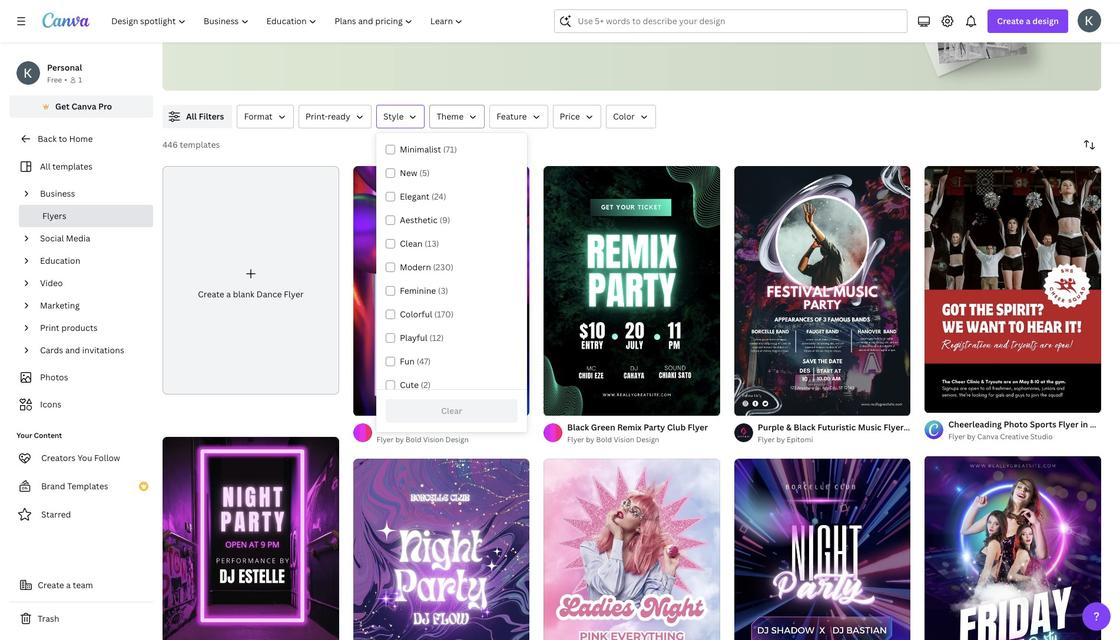 Task type: describe. For each thing, give the bounding box(es) containing it.
feminine
[[400, 285, 436, 296]]

canva inside cheerleading photo sports flyer in red bla flyer by canva creative studio
[[978, 432, 999, 442]]

by inside cheerleading photo sports flyer in red bla flyer by canva creative studio
[[967, 432, 976, 442]]

dance flyer templates image
[[850, 0, 1102, 91]]

modern
[[400, 262, 431, 273]]

create for create a team
[[38, 580, 64, 591]]

get canva pro button
[[9, 95, 153, 118]]

brand
[[41, 481, 65, 492]]

&
[[787, 422, 792, 433]]

print products
[[40, 322, 98, 333]]

filters
[[199, 111, 224, 122]]

personal
[[47, 62, 82, 73]]

print
[[40, 322, 59, 333]]

all for all filters
[[186, 111, 197, 122]]

marketing
[[40, 300, 80, 311]]

clear button
[[386, 399, 518, 423]]

creators you follow
[[41, 452, 120, 464]]

icons
[[40, 399, 61, 410]]

get inside button
[[55, 101, 70, 112]]

social media
[[40, 233, 90, 244]]

Search search field
[[578, 10, 900, 32]]

cheerleading
[[949, 419, 1002, 430]]

your
[[16, 431, 32, 441]]

playful (12)
[[400, 332, 444, 343]]

create a team
[[38, 580, 93, 591]]

(71)
[[443, 144, 457, 155]]

to for the
[[212, 0, 222, 12]]

by inside 'colourful club party flyer flyer by bold vision design'
[[396, 435, 404, 445]]

pink retro photo feminine glitter ladies night club event flyer image
[[544, 459, 720, 640]]

photos
[[40, 372, 68, 383]]

trash link
[[9, 607, 153, 631]]

marketing link
[[35, 295, 146, 317]]

clean
[[400, 238, 423, 249]]

(170)
[[434, 309, 454, 320]]

by inside black green remix party club flyer flyer by bold vision design
[[586, 435, 595, 445]]

templates for all templates
[[52, 161, 92, 172]]

cheerleading photo sports flyer in red bla flyer by canva creative studio
[[949, 419, 1121, 442]]

canva inside button
[[72, 101, 96, 112]]

media
[[66, 233, 90, 244]]

get inside march to the beat of your own drum and teach others to do the same. get everyone grooving with dance studio flyers that capture your unique flair from amazing templates from canva.
[[499, 0, 515, 12]]

0 horizontal spatial your
[[276, 0, 297, 12]]

all filters button
[[163, 105, 232, 128]]

(12)
[[430, 332, 444, 343]]

products
[[61, 322, 98, 333]]

and inside cards and invitations link
[[65, 345, 80, 356]]

all templates link
[[16, 156, 146, 178]]

1 from from the left
[[428, 15, 450, 28]]

1 the from the left
[[224, 0, 239, 12]]

dance
[[257, 289, 282, 300]]

futuristic
[[818, 422, 856, 433]]

own
[[299, 0, 318, 12]]

2 the from the left
[[453, 0, 468, 12]]

2 from from the left
[[540, 15, 562, 28]]

colorful (170)
[[400, 309, 454, 320]]

business link
[[35, 183, 146, 205]]

education
[[40, 255, 80, 266]]

new (5)
[[400, 167, 430, 179]]

sports
[[1030, 419, 1057, 430]]

content
[[34, 431, 62, 441]]

black green remix party club flyer flyer by bold vision design
[[567, 422, 708, 445]]

same.
[[470, 0, 497, 12]]

1 for 1
[[78, 75, 82, 85]]

remix
[[617, 422, 642, 433]]

colourful club party flyer image
[[353, 166, 530, 416]]

theme button
[[430, 105, 485, 128]]

446
[[163, 139, 178, 150]]

create a blank dance flyer
[[198, 289, 304, 300]]

fun
[[400, 356, 415, 367]]

unique
[[374, 15, 406, 28]]

theme
[[437, 111, 464, 122]]

create for create a blank dance flyer
[[198, 289, 224, 300]]

bold inside 'colourful club party flyer flyer by bold vision design'
[[406, 435, 422, 445]]

others
[[395, 0, 424, 12]]

minimalist
[[400, 144, 441, 155]]

social
[[40, 233, 64, 244]]

by inside purple & black futuristic music flyer portrait flyer by epitomi
[[777, 435, 785, 445]]

cute
[[400, 379, 419, 391]]

business
[[40, 188, 75, 199]]

format button
[[237, 105, 294, 128]]

back to home
[[38, 133, 93, 144]]

create a design button
[[988, 9, 1069, 33]]

style button
[[376, 105, 425, 128]]

(24)
[[432, 191, 446, 202]]

flyers
[[265, 15, 290, 28]]

all templates
[[40, 161, 92, 172]]

starred
[[41, 509, 71, 520]]

free •
[[47, 75, 67, 85]]

colourful club party flyer flyer by bold vision design
[[377, 422, 481, 445]]

(13)
[[425, 238, 439, 249]]

in
[[1081, 419, 1088, 430]]

create a design
[[998, 15, 1059, 27]]

brand templates link
[[9, 475, 153, 498]]

black inside black green remix party club flyer flyer by bold vision design
[[567, 422, 589, 433]]

feature
[[497, 111, 527, 122]]

a for design
[[1026, 15, 1031, 27]]

flyer by canva creative studio link
[[949, 431, 1102, 443]]

black green remix party club flyer image
[[544, 166, 720, 416]]

1 vertical spatial of
[[938, 399, 945, 408]]

purple & black futuristic music flyer portrait flyer by epitomi
[[758, 422, 937, 445]]

1 of 2 link
[[925, 166, 1102, 413]]

create a blank dance flyer element
[[163, 166, 339, 395]]

brand templates
[[41, 481, 108, 492]]

social media link
[[35, 227, 146, 250]]

style
[[384, 111, 404, 122]]

you
[[78, 452, 92, 464]]

cards
[[40, 345, 63, 356]]



Task type: locate. For each thing, give the bounding box(es) containing it.
0 horizontal spatial from
[[428, 15, 450, 28]]

print-ready
[[306, 111, 351, 122]]

1 horizontal spatial create
[[198, 289, 224, 300]]

print products link
[[35, 317, 146, 339]]

1 horizontal spatial from
[[540, 15, 562, 28]]

0 vertical spatial get
[[499, 0, 515, 12]]

and right drum
[[348, 0, 365, 12]]

everyone
[[518, 0, 560, 12]]

vision
[[423, 435, 444, 445], [614, 435, 635, 445]]

1 horizontal spatial flyer by bold vision design link
[[567, 434, 708, 446]]

templates down all filters button
[[180, 139, 220, 150]]

design inside black green remix party club flyer flyer by bold vision design
[[636, 435, 660, 445]]

0 horizontal spatial canva
[[72, 101, 96, 112]]

create inside the create a team 'button'
[[38, 580, 64, 591]]

kendall parks image
[[1078, 9, 1102, 32]]

0 vertical spatial canva
[[72, 101, 96, 112]]

all down back on the top
[[40, 161, 50, 172]]

print-ready button
[[299, 105, 372, 128]]

colorful modern friday night party club flyer image
[[925, 456, 1102, 640]]

by down green
[[586, 435, 595, 445]]

1 vertical spatial 1
[[933, 399, 937, 408]]

1 club from the left
[[417, 422, 436, 433]]

0 horizontal spatial a
[[66, 580, 71, 591]]

1 vertical spatial canva
[[978, 432, 999, 442]]

1 horizontal spatial club
[[667, 422, 686, 433]]

0 horizontal spatial all
[[40, 161, 50, 172]]

playful
[[400, 332, 428, 343]]

0 horizontal spatial to
[[59, 133, 67, 144]]

home
[[69, 133, 93, 144]]

club right colourful
[[417, 422, 436, 433]]

a inside dropdown button
[[1026, 15, 1031, 27]]

of left 2
[[938, 399, 945, 408]]

cheerleading photo sports flyer in red black white color block style image
[[925, 166, 1102, 413]]

your down teach
[[351, 15, 372, 28]]

elegant (24)
[[400, 191, 446, 202]]

1 horizontal spatial get
[[499, 0, 515, 12]]

starred link
[[9, 503, 153, 527]]

a for blank
[[226, 289, 231, 300]]

the
[[224, 0, 239, 12], [453, 0, 468, 12]]

from down everyone on the top of page
[[540, 15, 562, 28]]

1 horizontal spatial to
[[212, 0, 222, 12]]

2 design from the left
[[636, 435, 660, 445]]

0 vertical spatial your
[[276, 0, 297, 12]]

flyer by bold vision design link for remix
[[567, 434, 708, 446]]

black inside purple & black futuristic music flyer portrait flyer by epitomi
[[794, 422, 816, 433]]

music
[[858, 422, 882, 433]]

grooving
[[562, 0, 602, 12]]

all left filters
[[186, 111, 197, 122]]

2 party from the left
[[644, 422, 665, 433]]

from
[[428, 15, 450, 28], [540, 15, 562, 28]]

minimalist (71)
[[400, 144, 457, 155]]

beat
[[242, 0, 262, 12]]

flyer by epitomi link
[[758, 434, 911, 446]]

by down the purple at the bottom right of the page
[[777, 435, 785, 445]]

of inside march to the beat of your own drum and teach others to do the same. get everyone grooving with dance studio flyers that capture your unique flair from amazing templates from canva.
[[265, 0, 274, 12]]

1 horizontal spatial a
[[226, 289, 231, 300]]

vision down remix
[[614, 435, 635, 445]]

with
[[181, 15, 201, 28]]

purple gradient modern night party club flyer image
[[353, 459, 530, 640]]

to for home
[[59, 133, 67, 144]]

1 horizontal spatial canva
[[978, 432, 999, 442]]

a inside 'button'
[[66, 580, 71, 591]]

0 vertical spatial 1
[[78, 75, 82, 85]]

•
[[64, 75, 67, 85]]

create left blank
[[198, 289, 224, 300]]

new
[[400, 167, 418, 179]]

ready
[[328, 111, 351, 122]]

a for team
[[66, 580, 71, 591]]

to up dance
[[212, 0, 222, 12]]

1 horizontal spatial black
[[794, 422, 816, 433]]

march
[[181, 0, 210, 12]]

amazing
[[453, 15, 490, 28]]

1 for 1 of 2
[[933, 399, 937, 408]]

price
[[560, 111, 580, 122]]

0 horizontal spatial the
[[224, 0, 239, 12]]

feminine (3)
[[400, 285, 448, 296]]

create left design
[[998, 15, 1024, 27]]

templates inside march to the beat of your own drum and teach others to do the same. get everyone grooving with dance studio flyers that capture your unique flair from amazing templates from canva.
[[492, 15, 538, 28]]

club inside 'colourful club party flyer flyer by bold vision design'
[[417, 422, 436, 433]]

vision down the colourful club party flyer 'link'
[[423, 435, 444, 445]]

2 vertical spatial create
[[38, 580, 64, 591]]

the right do
[[453, 0, 468, 12]]

2 club from the left
[[667, 422, 686, 433]]

2 black from the left
[[567, 422, 589, 433]]

0 horizontal spatial club
[[417, 422, 436, 433]]

0 vertical spatial all
[[186, 111, 197, 122]]

canva
[[72, 101, 96, 112], [978, 432, 999, 442]]

black up the epitomi on the bottom right of page
[[794, 422, 816, 433]]

1 vertical spatial all
[[40, 161, 50, 172]]

by
[[967, 432, 976, 442], [396, 435, 404, 445], [777, 435, 785, 445], [586, 435, 595, 445]]

video link
[[35, 272, 146, 295]]

1 horizontal spatial all
[[186, 111, 197, 122]]

all inside button
[[186, 111, 197, 122]]

get down the •
[[55, 101, 70, 112]]

education link
[[35, 250, 146, 272]]

templates down everyone on the top of page
[[492, 15, 538, 28]]

design inside 'colourful club party flyer flyer by bold vision design'
[[446, 435, 469, 445]]

red
[[1090, 419, 1106, 430]]

bold
[[406, 435, 422, 445], [596, 435, 612, 445]]

0 horizontal spatial bold
[[406, 435, 422, 445]]

bold inside black green remix party club flyer flyer by bold vision design
[[596, 435, 612, 445]]

0 vertical spatial of
[[265, 0, 274, 12]]

that
[[293, 15, 311, 28]]

club right remix
[[667, 422, 686, 433]]

a left design
[[1026, 15, 1031, 27]]

cute (2)
[[400, 379, 431, 391]]

vision inside 'colourful club party flyer flyer by bold vision design'
[[423, 435, 444, 445]]

fun (47)
[[400, 356, 431, 367]]

(5)
[[420, 167, 430, 179]]

Sort by button
[[1078, 133, 1102, 157]]

1 flyer by bold vision design link from the left
[[377, 434, 481, 446]]

1 horizontal spatial templates
[[180, 139, 220, 150]]

party right remix
[[644, 422, 665, 433]]

creators
[[41, 452, 76, 464]]

2 horizontal spatial templates
[[492, 15, 538, 28]]

1 black from the left
[[794, 422, 816, 433]]

(2)
[[421, 379, 431, 391]]

0 horizontal spatial flyer by bold vision design link
[[377, 434, 481, 446]]

1 bold from the left
[[406, 435, 422, 445]]

1 horizontal spatial bold
[[596, 435, 612, 445]]

print-
[[306, 111, 328, 122]]

1 horizontal spatial 1
[[933, 399, 937, 408]]

get
[[499, 0, 515, 12], [55, 101, 70, 112]]

create inside create a blank dance flyer element
[[198, 289, 224, 300]]

to right back on the top
[[59, 133, 67, 144]]

clear
[[441, 405, 462, 416]]

0 horizontal spatial party
[[437, 422, 459, 433]]

purple
[[758, 422, 785, 433]]

0 horizontal spatial create
[[38, 580, 64, 591]]

of
[[265, 0, 274, 12], [938, 399, 945, 408]]

1 horizontal spatial vision
[[614, 435, 635, 445]]

1 vertical spatial create
[[198, 289, 224, 300]]

and inside march to the beat of your own drum and teach others to do the same. get everyone grooving with dance studio flyers that capture your unique flair from amazing templates from canva.
[[348, 0, 365, 12]]

0 horizontal spatial of
[[265, 0, 274, 12]]

pro
[[98, 101, 112, 112]]

design down black green remix party club flyer link
[[636, 435, 660, 445]]

create inside create a design dropdown button
[[998, 15, 1024, 27]]

2 horizontal spatial a
[[1026, 15, 1031, 27]]

flyer by bold vision design link down remix
[[567, 434, 708, 446]]

team
[[73, 580, 93, 591]]

2 horizontal spatial create
[[998, 15, 1024, 27]]

flyer
[[284, 289, 304, 300], [1059, 419, 1079, 430], [461, 422, 481, 433], [884, 422, 904, 433], [688, 422, 708, 433], [949, 432, 966, 442], [377, 435, 394, 445], [758, 435, 775, 445], [567, 435, 584, 445]]

2 vision from the left
[[614, 435, 635, 445]]

None search field
[[555, 9, 908, 33]]

and right cards
[[65, 345, 80, 356]]

1 party from the left
[[437, 422, 459, 433]]

1 vertical spatial a
[[226, 289, 231, 300]]

elegant
[[400, 191, 430, 202]]

by down colourful
[[396, 435, 404, 445]]

follow
[[94, 452, 120, 464]]

club
[[417, 422, 436, 433], [667, 422, 686, 433]]

your up flyers
[[276, 0, 297, 12]]

1 horizontal spatial of
[[938, 399, 945, 408]]

teach
[[367, 0, 393, 12]]

canva left pro
[[72, 101, 96, 112]]

0 horizontal spatial design
[[446, 435, 469, 445]]

to left do
[[427, 0, 436, 12]]

all for all templates
[[40, 161, 50, 172]]

0 horizontal spatial vision
[[423, 435, 444, 445]]

vision inside black green remix party club flyer flyer by bold vision design
[[614, 435, 635, 445]]

party inside 'colourful club party flyer flyer by bold vision design'
[[437, 422, 459, 433]]

2 vertical spatial a
[[66, 580, 71, 591]]

2 flyer by bold vision design link from the left
[[567, 434, 708, 446]]

colorful
[[400, 309, 432, 320]]

cards and invitations link
[[35, 339, 146, 362]]

0 vertical spatial a
[[1026, 15, 1031, 27]]

get right same.
[[499, 0, 515, 12]]

bold down green
[[596, 435, 612, 445]]

2 bold from the left
[[596, 435, 612, 445]]

capture
[[314, 15, 349, 28]]

0 vertical spatial and
[[348, 0, 365, 12]]

canva.
[[564, 15, 595, 28]]

flyer by bold vision design link down colourful
[[377, 434, 481, 446]]

1 of 2
[[933, 399, 950, 408]]

1 design from the left
[[446, 435, 469, 445]]

and
[[348, 0, 365, 12], [65, 345, 80, 356]]

a left "team"
[[66, 580, 71, 591]]

1 vertical spatial and
[[65, 345, 80, 356]]

epitomi
[[787, 435, 813, 445]]

black
[[794, 422, 816, 433], [567, 422, 589, 433]]

green
[[591, 422, 616, 433]]

the left beat
[[224, 0, 239, 12]]

portrait
[[906, 422, 937, 433]]

clean (13)
[[400, 238, 439, 249]]

flyer by bold vision design link for party
[[377, 434, 481, 446]]

1 horizontal spatial and
[[348, 0, 365, 12]]

trash
[[38, 613, 59, 624]]

design down the clear button
[[446, 435, 469, 445]]

top level navigation element
[[104, 9, 473, 33]]

do
[[439, 0, 451, 12]]

1 vision from the left
[[423, 435, 444, 445]]

2 vertical spatial templates
[[52, 161, 92, 172]]

2
[[946, 399, 950, 408]]

2 horizontal spatial to
[[427, 0, 436, 12]]

1 vertical spatial get
[[55, 101, 70, 112]]

canva down cheerleading
[[978, 432, 999, 442]]

black left green
[[567, 422, 589, 433]]

march to the beat of your own drum and teach others to do the same. get everyone grooving with dance studio flyers that capture your unique flair from amazing templates from canva.
[[181, 0, 602, 28]]

0 horizontal spatial black
[[567, 422, 589, 433]]

templates down the back to home
[[52, 161, 92, 172]]

party
[[437, 422, 459, 433], [644, 422, 665, 433]]

1 right the •
[[78, 75, 82, 85]]

1 vertical spatial templates
[[180, 139, 220, 150]]

0 vertical spatial create
[[998, 15, 1024, 27]]

party inside black green remix party club flyer flyer by bold vision design
[[644, 422, 665, 433]]

music party event flyer image
[[163, 437, 339, 640]]

templates
[[67, 481, 108, 492]]

1 horizontal spatial party
[[644, 422, 665, 433]]

by down cheerleading
[[967, 432, 976, 442]]

club inside black green remix party club flyer flyer by bold vision design
[[667, 422, 686, 433]]

0 vertical spatial templates
[[492, 15, 538, 28]]

color
[[613, 111, 635, 122]]

1 vertical spatial your
[[351, 15, 372, 28]]

from down do
[[428, 15, 450, 28]]

1 horizontal spatial your
[[351, 15, 372, 28]]

flair
[[408, 15, 426, 28]]

creative
[[1001, 432, 1029, 442]]

0 horizontal spatial templates
[[52, 161, 92, 172]]

create left "team"
[[38, 580, 64, 591]]

(3)
[[438, 285, 448, 296]]

0 horizontal spatial 1
[[78, 75, 82, 85]]

create for create a design
[[998, 15, 1024, 27]]

1 horizontal spatial the
[[453, 0, 468, 12]]

1 left 2
[[933, 399, 937, 408]]

of up flyers
[[265, 0, 274, 12]]

all filters
[[186, 111, 224, 122]]

back
[[38, 133, 57, 144]]

black and pink futuristic night party club flyer image
[[735, 459, 911, 640]]

invitations
[[82, 345, 124, 356]]

0 horizontal spatial get
[[55, 101, 70, 112]]

0 horizontal spatial and
[[65, 345, 80, 356]]

templates for 446 templates
[[180, 139, 220, 150]]

flyers
[[42, 210, 66, 222]]

purple & black futuristic music flyer portrait image
[[735, 166, 911, 416]]

1 horizontal spatial design
[[636, 435, 660, 445]]

create a team button
[[9, 574, 153, 597]]

a left blank
[[226, 289, 231, 300]]

bold down the colourful club party flyer 'link'
[[406, 435, 422, 445]]

party down clear
[[437, 422, 459, 433]]



Task type: vqa. For each thing, say whether or not it's contained in the screenshot.


